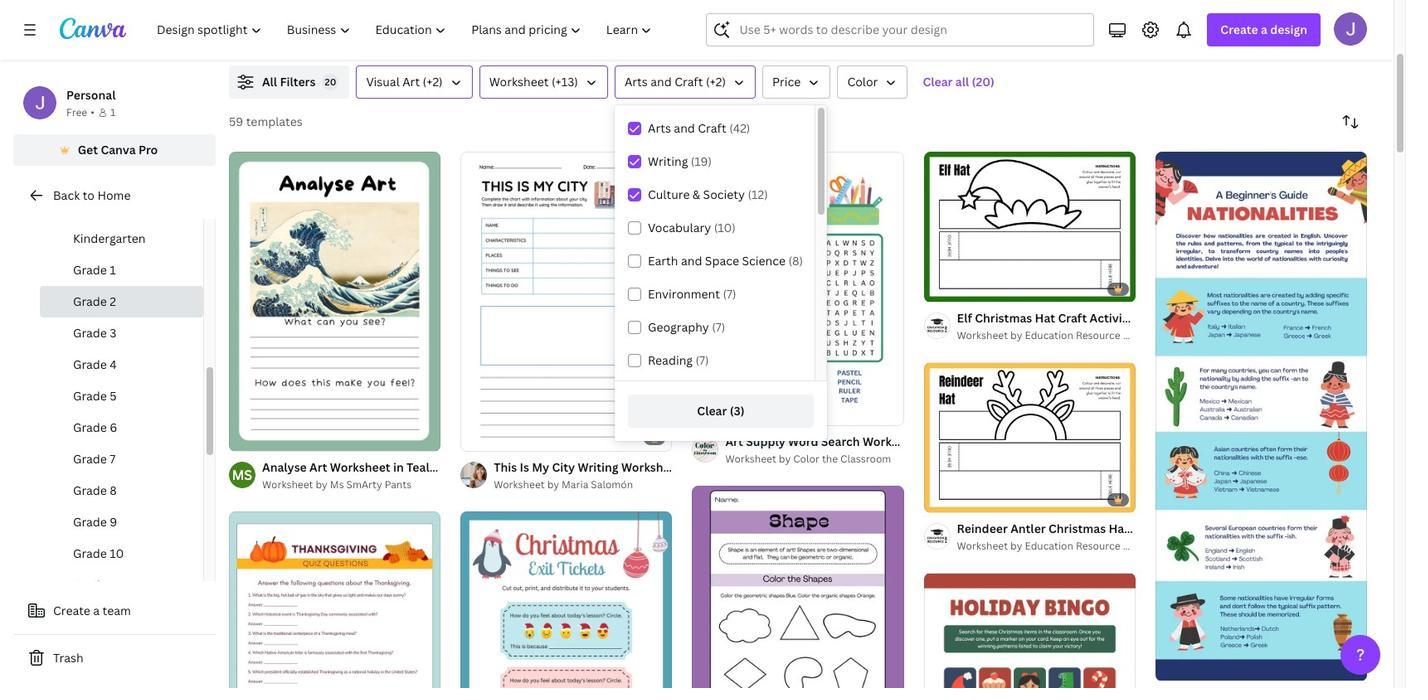 Task type: vqa. For each thing, say whether or not it's contained in the screenshot.


Task type: locate. For each thing, give the bounding box(es) containing it.
1 worksheet by education resource hub from the top
[[957, 329, 1144, 343]]

grade inside grade 4 link
[[73, 357, 107, 373]]

0 vertical spatial worksheet by education resource hub
[[957, 329, 1144, 343]]

0 horizontal spatial create
[[53, 603, 90, 619]]

0 vertical spatial clear
[[923, 74, 953, 90]]

0 horizontal spatial art
[[310, 460, 327, 476]]

get canva pro
[[78, 142, 158, 158]]

7 grade from the top
[[73, 452, 107, 467]]

arts and craft (+2) button
[[615, 66, 756, 99]]

hub
[[1123, 329, 1144, 343], [1123, 540, 1144, 554]]

1 vertical spatial writing
[[578, 460, 619, 476]]

grade inside grade 11 link
[[73, 578, 107, 593]]

grade 1
[[73, 262, 116, 278]]

team
[[103, 603, 131, 619]]

(7) down earth and space science (8)
[[723, 286, 737, 302]]

a inside dropdown button
[[1262, 22, 1268, 37]]

nationalities infographic in white blue cute fun style image
[[1156, 152, 1368, 681]]

grade for grade 7
[[73, 452, 107, 467]]

a left design
[[1262, 22, 1268, 37]]

grade 9 link
[[40, 507, 203, 539]]

clear left all
[[923, 74, 953, 90]]

color left the the
[[794, 453, 820, 467]]

arts
[[625, 74, 648, 90], [648, 120, 671, 136]]

this is my city writing worksheet in colorful minimalist style link
[[494, 459, 839, 477]]

Search search field
[[740, 14, 1084, 46]]

0 vertical spatial 2
[[110, 294, 116, 310]]

clear left (3)
[[697, 403, 727, 419]]

is
[[520, 460, 529, 476]]

1 worksheet by education resource hub link from the top
[[957, 328, 1144, 345]]

maria
[[562, 478, 589, 492]]

arts up writing (19)
[[648, 120, 671, 136]]

arts and craft (+2)
[[625, 74, 726, 90]]

0 vertical spatial and
[[651, 74, 672, 90]]

blue
[[432, 460, 458, 476]]

1 resource from the top
[[1076, 329, 1121, 343]]

0 vertical spatial resource
[[1076, 329, 1121, 343]]

all
[[956, 74, 970, 90]]

ms link
[[229, 462, 256, 489]]

(+2) right visual on the left of page
[[423, 74, 443, 90]]

1 for 1
[[110, 105, 116, 120]]

1 horizontal spatial arts
[[648, 120, 671, 136]]

worksheet by education resource hub link
[[957, 328, 1144, 345], [957, 539, 1144, 556]]

style
[[494, 460, 523, 476], [810, 460, 839, 476]]

teal
[[407, 460, 430, 476]]

a for team
[[93, 603, 100, 619]]

create inside the create a design dropdown button
[[1221, 22, 1259, 37]]

and up writing (19)
[[674, 120, 695, 136]]

resource for elf christmas hat craft activity in green white simple lined style image
[[1076, 329, 1121, 343]]

clear
[[923, 74, 953, 90], [697, 403, 727, 419]]

2 vertical spatial 1
[[241, 432, 246, 444]]

1 grade from the top
[[73, 262, 107, 278]]

(+2) up arts and craft (42)
[[706, 74, 726, 90]]

grade inside "grade 8" link
[[73, 483, 107, 499]]

1 horizontal spatial clear
[[923, 74, 953, 90]]

grade inside grade 1 link
[[73, 262, 107, 278]]

0 vertical spatial color
[[848, 74, 878, 90]]

arts inside button
[[625, 74, 648, 90]]

10 grade from the top
[[73, 546, 107, 562]]

grade for grade 1
[[73, 262, 107, 278]]

None search field
[[707, 13, 1095, 46]]

1 vertical spatial and
[[674, 120, 695, 136]]

0 horizontal spatial style
[[494, 460, 523, 476]]

(8)
[[789, 253, 803, 269]]

art for analyse
[[310, 460, 327, 476]]

reading
[[648, 353, 693, 369]]

my
[[532, 460, 550, 476]]

arts and craft (42)
[[648, 120, 751, 136]]

grade
[[73, 262, 107, 278], [73, 294, 107, 310], [73, 325, 107, 341], [73, 357, 107, 373], [73, 388, 107, 404], [73, 420, 107, 436], [73, 452, 107, 467], [73, 483, 107, 499], [73, 515, 107, 530], [73, 546, 107, 562], [73, 578, 107, 593]]

in
[[685, 460, 696, 476]]

0 vertical spatial education
[[1025, 329, 1074, 343]]

grade 5
[[73, 388, 117, 404]]

0 vertical spatial craft
[[675, 74, 703, 90]]

1 horizontal spatial a
[[1262, 22, 1268, 37]]

grade left 10 on the bottom left of the page
[[73, 546, 107, 562]]

and right earth
[[681, 253, 703, 269]]

2 right of
[[259, 432, 264, 444]]

0 vertical spatial hub
[[1123, 329, 1144, 343]]

grade for grade 4
[[73, 357, 107, 373]]

art right visual on the left of page
[[403, 74, 420, 90]]

0 vertical spatial writing
[[648, 154, 688, 169]]

grade left '7'
[[73, 452, 107, 467]]

jacob simon image
[[1335, 12, 1368, 46]]

grade up create a team
[[73, 578, 107, 593]]

1 vertical spatial worksheet by education resource hub
[[957, 540, 1144, 554]]

grade down the grade 1
[[73, 294, 107, 310]]

11
[[110, 578, 122, 593]]

analyse art worksheet in teal blue basic style link
[[262, 459, 523, 477]]

1 vertical spatial create
[[53, 603, 90, 619]]

a left "team"
[[93, 603, 100, 619]]

4
[[110, 357, 117, 373]]

vocabulary
[[648, 220, 712, 236]]

grade left 9
[[73, 515, 107, 530]]

(12)
[[748, 187, 768, 203]]

christmas exit tickets template in turquoise red festive style image
[[461, 512, 673, 689]]

(3)
[[730, 403, 745, 419]]

0 horizontal spatial arts
[[625, 74, 648, 90]]

writing up salomón
[[578, 460, 619, 476]]

(7) right geography
[[712, 320, 726, 335]]

create down the grade 11
[[53, 603, 90, 619]]

grade inside grade 7 "link"
[[73, 452, 107, 467]]

hub for elf christmas hat craft activity in green white simple lined style image
[[1123, 329, 1144, 343]]

1 vertical spatial craft
[[698, 120, 727, 136]]

art for visual
[[403, 74, 420, 90]]

education for elf christmas hat craft activity in green white simple lined style image
[[1025, 329, 1074, 343]]

0 vertical spatial art
[[403, 74, 420, 90]]

basic
[[461, 460, 491, 476]]

5 grade from the top
[[73, 388, 107, 404]]

(7) right reading
[[696, 353, 709, 369]]

pre-school link
[[40, 192, 203, 223]]

1 vertical spatial 2
[[259, 432, 264, 444]]

2
[[110, 294, 116, 310], [259, 432, 264, 444]]

craft up arts and craft (42)
[[675, 74, 703, 90]]

craft left (42)
[[698, 120, 727, 136]]

reindeer antler christmas hat craft activity in white yellow simple lined style image
[[924, 363, 1136, 513]]

2 education from the top
[[1025, 540, 1074, 554]]

0 vertical spatial (7)
[[723, 286, 737, 302]]

salomón
[[591, 478, 633, 492]]

(20)
[[972, 74, 995, 90]]

of
[[248, 432, 257, 444]]

worksheet by education resource hub for reindeer antler christmas hat craft activity in white yellow simple lined style 'image'
[[957, 540, 1144, 554]]

art
[[403, 74, 420, 90], [310, 460, 327, 476]]

1 left of
[[241, 432, 246, 444]]

grade for grade 11
[[73, 578, 107, 593]]

0 vertical spatial 1
[[110, 105, 116, 120]]

templates
[[246, 114, 303, 129]]

11 grade from the top
[[73, 578, 107, 593]]

1 horizontal spatial color
[[848, 74, 878, 90]]

59 templates
[[229, 114, 303, 129]]

(+2)
[[423, 74, 443, 90], [706, 74, 726, 90]]

(7)
[[723, 286, 737, 302], [712, 320, 726, 335], [696, 353, 709, 369]]

0 horizontal spatial writing
[[578, 460, 619, 476]]

and for arts and craft (42)
[[674, 120, 695, 136]]

1 horizontal spatial writing
[[648, 154, 688, 169]]

color
[[848, 74, 878, 90], [794, 453, 820, 467]]

grade left '4'
[[73, 357, 107, 373]]

grade 8
[[73, 483, 117, 499]]

clear (3)
[[697, 403, 745, 419]]

1 horizontal spatial create
[[1221, 22, 1259, 37]]

1 vertical spatial arts
[[648, 120, 671, 136]]

0 horizontal spatial color
[[794, 453, 820, 467]]

ms
[[330, 478, 344, 492]]

personal
[[66, 87, 116, 103]]

(7) for reading (7)
[[696, 353, 709, 369]]

1 horizontal spatial style
[[810, 460, 839, 476]]

grade inside 'grade 5' link
[[73, 388, 107, 404]]

color right price button in the top right of the page
[[848, 74, 878, 90]]

craft inside button
[[675, 74, 703, 90]]

environment (7)
[[648, 286, 737, 302]]

art inside button
[[403, 74, 420, 90]]

craft
[[675, 74, 703, 90], [698, 120, 727, 136]]

trash link
[[13, 642, 216, 676]]

back to home
[[53, 188, 131, 203]]

style inside "analyse art worksheet in teal blue basic style worksheet by ms smarty pants"
[[494, 460, 523, 476]]

9
[[110, 515, 117, 530]]

and for earth and space science (8)
[[681, 253, 703, 269]]

1 vertical spatial a
[[93, 603, 100, 619]]

grade left 3
[[73, 325, 107, 341]]

1 down kindergarten
[[110, 262, 116, 278]]

arts for arts and craft (42)
[[648, 120, 671, 136]]

art right the 'analyse'
[[310, 460, 327, 476]]

1 right • at top left
[[110, 105, 116, 120]]

style left classroom
[[810, 460, 839, 476]]

0 vertical spatial arts
[[625, 74, 648, 90]]

7
[[110, 452, 116, 467]]

and inside button
[[651, 74, 672, 90]]

1 vertical spatial clear
[[697, 403, 727, 419]]

6 grade from the top
[[73, 420, 107, 436]]

2 resource from the top
[[1076, 540, 1121, 554]]

1 education from the top
[[1025, 329, 1074, 343]]

1 horizontal spatial 2
[[259, 432, 264, 444]]

2 (+2) from the left
[[706, 74, 726, 90]]

worksheet by color the classroom link
[[726, 452, 904, 468]]

education
[[1025, 329, 1074, 343], [1025, 540, 1074, 554]]

2 worksheet by education resource hub link from the top
[[957, 539, 1144, 556]]

by inside this is my city writing worksheet in colorful minimalist style worksheet by maria salomón
[[548, 478, 559, 492]]

0 horizontal spatial (+2)
[[423, 74, 443, 90]]

3 grade from the top
[[73, 325, 107, 341]]

grade 9
[[73, 515, 117, 530]]

grade left 6
[[73, 420, 107, 436]]

grade up grade 2 on the left
[[73, 262, 107, 278]]

2 grade from the top
[[73, 294, 107, 310]]

8 grade from the top
[[73, 483, 107, 499]]

create left design
[[1221, 22, 1259, 37]]

0 horizontal spatial a
[[93, 603, 100, 619]]

arts right (+13)
[[625, 74, 648, 90]]

0 vertical spatial a
[[1262, 22, 1268, 37]]

create a team button
[[13, 595, 216, 628]]

2 vertical spatial and
[[681, 253, 703, 269]]

grade 3
[[73, 325, 117, 341]]

1 vertical spatial 1
[[110, 262, 116, 278]]

writing up culture in the left of the page
[[648, 154, 688, 169]]

9 grade from the top
[[73, 515, 107, 530]]

20 filter options selected element
[[322, 74, 339, 90]]

style right basic
[[494, 460, 523, 476]]

grade inside grade 10 link
[[73, 546, 107, 562]]

a inside button
[[93, 603, 100, 619]]

resource
[[1076, 329, 1121, 343], [1076, 540, 1121, 554]]

visual art (+2) button
[[356, 66, 473, 99]]

0 vertical spatial worksheet by education resource hub link
[[957, 328, 1144, 345]]

holiday bingo activity worksheet in red, blue, and green festive and illustrative style image
[[924, 574, 1136, 689]]

1 horizontal spatial art
[[403, 74, 420, 90]]

grade for grade 10
[[73, 546, 107, 562]]

grade 11
[[73, 578, 122, 593]]

2 vertical spatial (7)
[[696, 353, 709, 369]]

create a team
[[53, 603, 131, 619]]

science
[[742, 253, 786, 269]]

1 vertical spatial hub
[[1123, 540, 1144, 554]]

1 vertical spatial resource
[[1076, 540, 1121, 554]]

back to home link
[[13, 179, 216, 212]]

clear for clear all (20)
[[923, 74, 953, 90]]

grade 1 link
[[40, 255, 203, 286]]

1 (+2) from the left
[[423, 74, 443, 90]]

2 worksheet by education resource hub from the top
[[957, 540, 1144, 554]]

and for arts and craft (+2)
[[651, 74, 672, 90]]

1 vertical spatial color
[[794, 453, 820, 467]]

0 vertical spatial create
[[1221, 22, 1259, 37]]

1 style from the left
[[494, 460, 523, 476]]

2 style from the left
[[810, 460, 839, 476]]

2 up 3
[[110, 294, 116, 310]]

writing
[[648, 154, 688, 169], [578, 460, 619, 476]]

1 vertical spatial education
[[1025, 540, 1074, 554]]

2 hub from the top
[[1123, 540, 1144, 554]]

home
[[97, 188, 131, 203]]

ms smarty pants image
[[229, 462, 256, 489]]

1 vertical spatial art
[[310, 460, 327, 476]]

clear all (20)
[[923, 74, 995, 90]]

0 horizontal spatial 2
[[110, 294, 116, 310]]

top level navigation element
[[146, 13, 667, 46]]

and
[[651, 74, 672, 90], [674, 120, 695, 136], [681, 253, 703, 269]]

art inside "analyse art worksheet in teal blue basic style worksheet by ms smarty pants"
[[310, 460, 327, 476]]

and up arts and craft (42)
[[651, 74, 672, 90]]

grade left 8 at the left bottom of page
[[73, 483, 107, 499]]

1 hub from the top
[[1123, 329, 1144, 343]]

1 vertical spatial worksheet by education resource hub link
[[957, 539, 1144, 556]]

kindergarten link
[[40, 223, 203, 255]]

city
[[552, 460, 575, 476]]

•
[[91, 105, 95, 120]]

create inside create a team button
[[53, 603, 90, 619]]

1 vertical spatial (7)
[[712, 320, 726, 335]]

worksheet by education resource hub link for reindeer antler christmas hat craft activity in white yellow simple lined style 'image'
[[957, 539, 1144, 556]]

craft for (42)
[[698, 120, 727, 136]]

analyse art worksheet in teal blue basic style image
[[229, 152, 441, 451]]

grade left 5
[[73, 388, 107, 404]]

4 grade from the top
[[73, 357, 107, 373]]

0 horizontal spatial clear
[[697, 403, 727, 419]]

1 horizontal spatial (+2)
[[706, 74, 726, 90]]

(+13)
[[552, 74, 578, 90]]



Task type: describe. For each thing, give the bounding box(es) containing it.
geography (7)
[[648, 320, 726, 335]]

this is my city writing worksheet in colorful minimalist style worksheet by maria salomón
[[494, 460, 839, 492]]

culture & society (12)
[[648, 187, 768, 203]]

create for create a design
[[1221, 22, 1259, 37]]

5
[[110, 388, 117, 404]]

(7) for geography (7)
[[712, 320, 726, 335]]

hub for reindeer antler christmas hat craft activity in white yellow simple lined style 'image'
[[1123, 540, 1144, 554]]

art shape printable worksheet in purple and white simple style image
[[693, 487, 904, 689]]

worksheet (+13) button
[[479, 66, 608, 99]]

pro
[[139, 142, 158, 158]]

analyse
[[262, 460, 307, 476]]

pre-school
[[73, 199, 134, 215]]

grade 2
[[73, 294, 116, 310]]

the
[[822, 453, 838, 467]]

grade for grade 6
[[73, 420, 107, 436]]

clear for clear (3)
[[697, 403, 727, 419]]

free •
[[66, 105, 95, 120]]

grade 10
[[73, 546, 124, 562]]

earth and space science (8)
[[648, 253, 803, 269]]

smarty
[[347, 478, 382, 492]]

price
[[773, 74, 801, 90]]

grade 4 link
[[40, 349, 203, 381]]

6
[[110, 420, 117, 436]]

colorful
[[699, 460, 745, 476]]

get
[[78, 142, 98, 158]]

worksheet by education resource hub link for elf christmas hat craft activity in green white simple lined style image
[[957, 328, 1144, 345]]

canva
[[101, 142, 136, 158]]

culture
[[648, 187, 690, 203]]

style inside this is my city writing worksheet in colorful minimalist style worksheet by maria salomón
[[810, 460, 839, 476]]

art supply word search worksheet in red green illustrated style image
[[693, 152, 904, 426]]

education for reindeer antler christmas hat craft activity in white yellow simple lined style 'image'
[[1025, 540, 1074, 554]]

worksheet by ms smarty pants link
[[262, 477, 441, 494]]

grade 7 link
[[40, 444, 203, 476]]

classroom
[[841, 453, 892, 467]]

(+2) inside arts and craft (+2) button
[[706, 74, 726, 90]]

this
[[494, 460, 517, 476]]

1 of 2
[[241, 432, 264, 444]]

grade for grade 2
[[73, 294, 107, 310]]

writing inside this is my city writing worksheet in colorful minimalist style worksheet by maria salomón
[[578, 460, 619, 476]]

minimalist
[[748, 460, 807, 476]]

worksheet (+13)
[[489, 74, 578, 90]]

elf christmas hat craft activity in green white simple lined style image
[[924, 152, 1136, 302]]

grade 4
[[73, 357, 117, 373]]

create for create a team
[[53, 603, 90, 619]]

society
[[703, 187, 745, 203]]

1 for 1 of 2
[[241, 432, 246, 444]]

in
[[393, 460, 404, 476]]

worksheet by education resource hub for elf christmas hat craft activity in green white simple lined style image
[[957, 329, 1144, 343]]

design
[[1271, 22, 1308, 37]]

create a design button
[[1208, 13, 1321, 46]]

ms smarty pants element
[[229, 462, 256, 489]]

this is my city writing worksheet in colorful minimalist style image
[[461, 152, 673, 451]]

Sort by button
[[1335, 105, 1368, 139]]

20
[[325, 76, 336, 88]]

grade for grade 9
[[73, 515, 107, 530]]

earth
[[648, 253, 679, 269]]

grade 6 link
[[40, 413, 203, 444]]

worksheet by maria salomón link
[[494, 477, 673, 494]]

(+2) inside visual art (+2) button
[[423, 74, 443, 90]]

by inside "analyse art worksheet in teal blue basic style worksheet by ms smarty pants"
[[316, 478, 328, 492]]

writing (19)
[[648, 154, 712, 169]]

grade 7
[[73, 452, 116, 467]]

reading (7)
[[648, 353, 709, 369]]

pants
[[385, 478, 412, 492]]

grade 3 link
[[40, 318, 203, 349]]

create a design
[[1221, 22, 1308, 37]]

(19)
[[691, 154, 712, 169]]

to
[[83, 188, 95, 203]]

trash
[[53, 651, 84, 666]]

(7) for environment (7)
[[723, 286, 737, 302]]

(42)
[[730, 120, 751, 136]]

grade 11 link
[[40, 570, 203, 602]]

thanksgiving quiz questions worksheet in blue orange cute style image
[[229, 512, 441, 689]]

grade for grade 5
[[73, 388, 107, 404]]

grade 6
[[73, 420, 117, 436]]

8
[[110, 483, 117, 499]]

visual art (+2)
[[366, 74, 443, 90]]

grade for grade 8
[[73, 483, 107, 499]]

resource for reindeer antler christmas hat craft activity in white yellow simple lined style 'image'
[[1076, 540, 1121, 554]]

all
[[262, 74, 277, 90]]

color button
[[838, 66, 908, 99]]

a for design
[[1262, 22, 1268, 37]]

clear all (20) button
[[915, 66, 1003, 99]]

1 of 2 link
[[229, 152, 441, 452]]

craft for (+2)
[[675, 74, 703, 90]]

color inside button
[[848, 74, 878, 90]]

worksheet inside worksheet (+13) button
[[489, 74, 549, 90]]

59
[[229, 114, 243, 129]]

all filters
[[262, 74, 316, 90]]

arts for arts and craft (+2)
[[625, 74, 648, 90]]

school
[[96, 199, 134, 215]]

clear (3) button
[[628, 395, 814, 428]]

worksheet inside worksheet by color the classroom link
[[726, 453, 777, 467]]

grade for grade 3
[[73, 325, 107, 341]]

grade 5 link
[[40, 381, 203, 413]]

worksheet by color the classroom
[[726, 453, 892, 467]]

grade 10 link
[[40, 539, 203, 570]]

space
[[705, 253, 740, 269]]

grade 8 link
[[40, 476, 203, 507]]

pre-
[[73, 199, 96, 215]]



